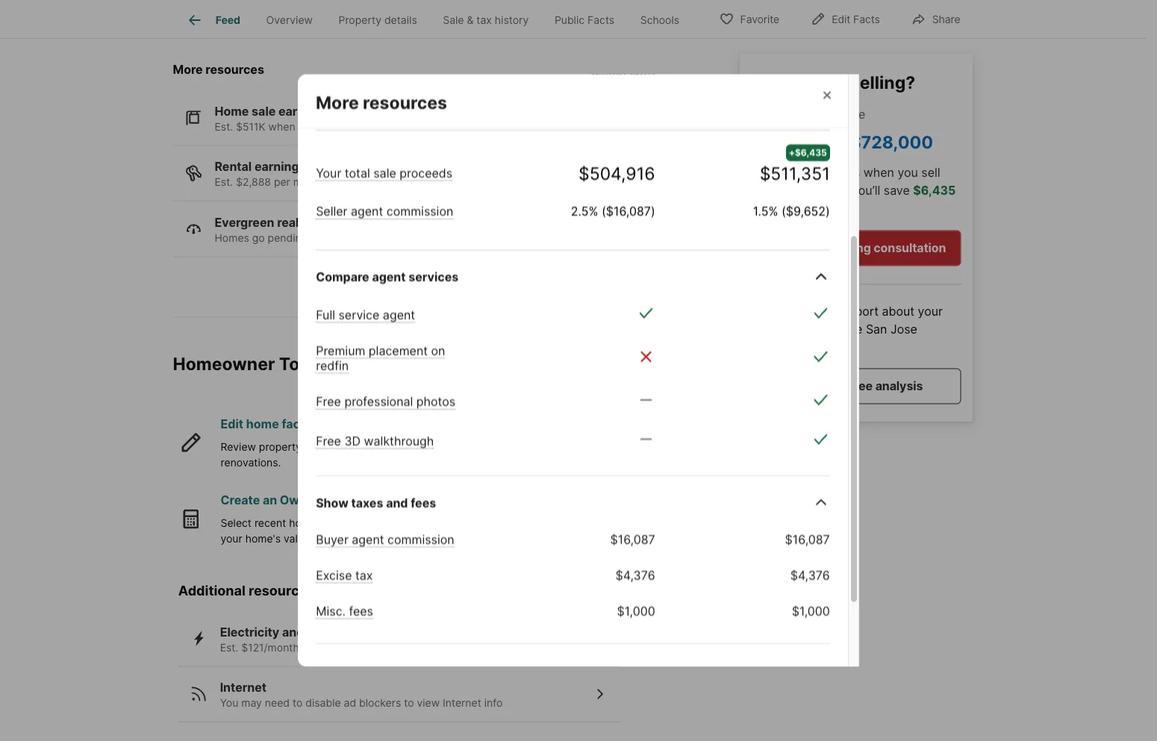 Task type: locate. For each thing, give the bounding box(es) containing it.
0 horizontal spatial redfin
[[363, 121, 394, 133]]

on right based at the top of page
[[364, 176, 376, 189]]

plus,
[[822, 183, 849, 198]]

edit for edit facts
[[832, 13, 851, 26]]

resources up the "electricity"
[[249, 583, 315, 600]]

photos inside "update home photos or make them private."
[[562, 441, 596, 454]]

in-
[[792, 304, 808, 319]]

1 vertical spatial in
[[311, 232, 319, 245]]

1 $4,376 from the left
[[616, 568, 655, 583]]

sale
[[443, 14, 464, 26]]

photos left or
[[562, 441, 596, 454]]

+
[[789, 147, 795, 158]]

redfin inside home sale earnings est. $511k when you sell with redfin
[[363, 121, 394, 133]]

1 horizontal spatial tax
[[477, 14, 492, 26]]

1 free from the top
[[316, 394, 341, 409]]

more resources up your total sale proceeds
[[316, 92, 447, 113]]

1 horizontal spatial in
[[752, 201, 761, 216]]

to
[[348, 517, 358, 530], [293, 697, 303, 710], [404, 697, 414, 710]]

details left 3d
[[305, 441, 337, 454]]

1 horizontal spatial photos
[[562, 441, 596, 454]]

1 vertical spatial your
[[221, 533, 242, 546]]

1 vertical spatial a
[[840, 379, 847, 393]]

internet left info
[[443, 697, 481, 710]]

2 horizontal spatial to
[[404, 697, 414, 710]]

facts inside button
[[854, 13, 880, 26]]

2 vertical spatial resources
[[249, 583, 315, 600]]

sale
[[252, 104, 276, 119], [811, 107, 834, 121], [374, 166, 396, 180]]

create an owner estimate
[[221, 494, 373, 508]]

0 vertical spatial more
[[790, 165, 819, 180]]

your inside select recent home sales to estimate your home's value.
[[221, 533, 242, 546]]

sell down $728,000
[[922, 165, 941, 180]]

edit for edit home facts
[[221, 417, 243, 432]]

facts
[[282, 417, 311, 432]]

to for internet
[[293, 697, 303, 710]]

1 horizontal spatial redfin
[[697, 668, 751, 689]]

and up the $121/month,
[[282, 625, 304, 640]]

1 vertical spatial get
[[343, 668, 373, 689]]

0 horizontal spatial internet
[[220, 681, 267, 695]]

0 vertical spatial details
[[384, 14, 417, 26]]

0 horizontal spatial sell
[[319, 121, 336, 133]]

in left the 15
[[311, 232, 319, 245]]

you up your
[[298, 121, 316, 133]]

photos inside more resources dialog
[[417, 394, 456, 409]]

home sale earnings est. $511k when you sell with redfin
[[215, 104, 394, 133]]

0 horizontal spatial details
[[305, 441, 337, 454]]

1 vertical spatial internet
[[443, 697, 481, 710]]

make
[[612, 441, 639, 454]]

facts inside "tab"
[[588, 14, 615, 26]]

0 horizontal spatial photos
[[417, 394, 456, 409]]

internet up may
[[220, 681, 267, 695]]

redfin
[[316, 358, 349, 373]]

owner
[[280, 494, 319, 508]]

edit inside button
[[832, 13, 851, 26]]

0 horizontal spatial an
[[263, 494, 277, 508]]

agent inside the selling with redfin agent
[[797, 101, 830, 116]]

fees up the 'buyer agent commission'
[[411, 496, 436, 510]]

solar right the rooftop
[[420, 642, 444, 654]]

$6,435 up $511,351
[[795, 147, 827, 158]]

0 horizontal spatial in
[[311, 232, 319, 245]]

home
[[215, 104, 249, 119]]

get left in-
[[752, 304, 772, 319]]

resources up your total sale proceeds
[[363, 92, 447, 113]]

home inside "update home photos or make them private."
[[532, 441, 559, 454]]

0 horizontal spatial on
[[364, 176, 376, 189]]

tax right &
[[477, 14, 492, 26]]

and inside dropdown button
[[386, 496, 408, 510]]

$121
[[331, 642, 354, 654]]

$6,435 in fees.
[[752, 183, 956, 216]]

selling inside selling with traditional agent
[[587, 66, 627, 80]]

0 horizontal spatial sale
[[252, 104, 276, 119]]

sale inside home sale earnings est. $511k when you sell with redfin
[[252, 104, 276, 119]]

earnings inside 'rental earnings est. $2,888 per month, based on comparable rentals'
[[255, 160, 306, 174]]

rental
[[215, 160, 252, 174]]

1 horizontal spatial details
[[384, 14, 417, 26]]

0 vertical spatial est.
[[215, 121, 233, 133]]

selling with traditional agent
[[587, 66, 655, 116]]

more up redfin.
[[790, 165, 819, 180]]

0 horizontal spatial $16,087
[[610, 533, 655, 547]]

you
[[220, 697, 238, 710]]

with
[[630, 66, 655, 80], [805, 83, 830, 98], [339, 121, 360, 133], [752, 183, 776, 198], [357, 642, 378, 654], [642, 668, 679, 689]]

tax inside tab
[[477, 14, 492, 26]]

2 vertical spatial $6,435
[[377, 668, 438, 689]]

earnings up your
[[279, 104, 330, 119]]

1 horizontal spatial more
[[790, 165, 819, 180]]

0 horizontal spatial $6,435
[[377, 668, 438, 689]]

to inside select recent home sales to estimate your home's value.
[[348, 517, 358, 530]]

0 horizontal spatial get
[[343, 668, 373, 689]]

$511,351
[[760, 163, 830, 184]]

on inside premium placement on redfin
[[431, 344, 445, 358]]

fees inside dropdown button
[[411, 496, 436, 510]]

est. down the "electricity"
[[220, 642, 238, 654]]

est. inside the electricity and solar est. $121/month, save                  $121 with rooftop solar
[[220, 642, 238, 654]]

1 horizontal spatial $16,087
[[785, 533, 830, 547]]

1 horizontal spatial you
[[898, 165, 918, 180]]

to for select
[[348, 517, 358, 530]]

request a free analysis
[[790, 379, 923, 393]]

0 vertical spatial redfin
[[756, 101, 794, 116]]

2 horizontal spatial your
[[918, 304, 943, 319]]

1 horizontal spatial selling
[[833, 241, 871, 255]]

tab list
[[173, 0, 704, 38]]

1 $16,087 from the left
[[610, 533, 655, 547]]

0 vertical spatial resources
[[206, 62, 264, 77]]

1 vertical spatial redfin
[[363, 121, 394, 133]]

1 horizontal spatial more
[[316, 92, 359, 113]]

when
[[269, 121, 295, 133], [864, 165, 894, 180]]

0 horizontal spatial when
[[269, 121, 295, 133]]

and up estimate
[[386, 496, 408, 510]]

0 vertical spatial earnings
[[279, 104, 330, 119]]

1 vertical spatial selling
[[762, 83, 802, 98]]

0 horizontal spatial more resources
[[173, 62, 264, 77]]

redfin inside the selling with redfin agent
[[756, 101, 794, 116]]

1 horizontal spatial a
[[824, 241, 830, 255]]

selling
[[587, 66, 627, 80], [762, 83, 802, 98]]

2 $1,000 from the left
[[792, 604, 830, 619]]

when right $511k
[[269, 121, 295, 133]]

an for get
[[775, 304, 789, 319]]

you down $728,000
[[898, 165, 918, 180]]

your total sale proceeds
[[316, 166, 453, 180]]

est. down home
[[215, 121, 233, 133]]

estimated
[[752, 107, 808, 121]]

thinking
[[752, 72, 825, 93]]

0 vertical spatial save
[[884, 183, 910, 198]]

comparable
[[379, 176, 438, 189]]

1.5% ($9,652)
[[753, 204, 830, 219]]

2 vertical spatial a
[[683, 668, 693, 689]]

fees right misc.
[[349, 604, 373, 619]]

commission for seller agent commission
[[387, 204, 453, 219]]

in left fees.
[[752, 201, 761, 216]]

get inside get an in-depth report about your home value and the
[[752, 304, 772, 319]]

earnings up per
[[255, 160, 306, 174]]

1 $1,000 from the left
[[617, 604, 655, 619]]

get an in-depth report about your home value and the
[[752, 304, 943, 337]]

on inside 'rental earnings est. $2,888 per month, based on comparable rentals'
[[364, 176, 376, 189]]

1 horizontal spatial internet
[[443, 697, 481, 710]]

when inside home sale earnings est. $511k when you sell with redfin
[[269, 121, 295, 133]]

full service agent link
[[316, 307, 415, 323]]

misc. fees
[[316, 604, 373, 619]]

save inside reach more buyers when you sell with redfin. plus, you'll save
[[884, 183, 910, 198]]

an inside get an in-depth report about your home value and the
[[775, 304, 789, 319]]

1 horizontal spatial get
[[752, 304, 772, 319]]

more up your
[[316, 92, 359, 113]]

sell up your
[[319, 121, 336, 133]]

get
[[752, 304, 772, 319], [343, 668, 373, 689]]

0 horizontal spatial to
[[293, 697, 303, 710]]

your
[[918, 304, 943, 319], [221, 533, 242, 546], [549, 668, 587, 689]]

commission down "comparable"
[[387, 204, 453, 219]]

more resources element
[[316, 74, 465, 114]]

a for schedule
[[824, 241, 830, 255]]

1 vertical spatial photos
[[562, 441, 596, 454]]

you inside home sale earnings est. $511k when you sell with redfin
[[298, 121, 316, 133]]

0 horizontal spatial facts
[[588, 14, 615, 26]]

$6,435 down the rooftop
[[377, 668, 438, 689]]

traditional
[[595, 83, 655, 98]]

facts right public
[[588, 14, 615, 26]]

0 horizontal spatial selling
[[587, 66, 627, 80]]

0 horizontal spatial more
[[442, 668, 485, 689]]

misc.
[[316, 604, 346, 619]]

month,
[[293, 176, 328, 189]]

0 horizontal spatial a
[[683, 668, 693, 689]]

a inside button
[[824, 241, 830, 255]]

0 vertical spatial tax
[[477, 14, 492, 26]]

get up 'ad'
[[343, 668, 373, 689]]

est. down 'rental'
[[215, 176, 233, 189]]

and inside review property details and add renovations.
[[340, 441, 359, 454]]

0 vertical spatial solar
[[307, 625, 336, 640]]

home inside get an in-depth report about your home value and the
[[752, 322, 783, 337]]

($16,087)
[[602, 204, 655, 219]]

sale up $511k
[[252, 104, 276, 119]]

to left view
[[404, 697, 414, 710]]

1 vertical spatial free
[[316, 434, 341, 448]]

0 vertical spatial more resources
[[173, 62, 264, 77]]

2 horizontal spatial sale
[[811, 107, 834, 121]]

full
[[316, 307, 335, 322]]

1 horizontal spatial to
[[348, 517, 358, 530]]

save right you'll
[[884, 183, 910, 198]]

proceeds
[[400, 166, 453, 180]]

when up you'll
[[864, 165, 894, 180]]

est. inside home sale earnings est. $511k when you sell with redfin
[[215, 121, 233, 133]]

1 vertical spatial earnings
[[255, 160, 306, 174]]

selling inside the selling with redfin agent
[[762, 83, 802, 98]]

details
[[384, 14, 417, 26], [305, 441, 337, 454]]

1 horizontal spatial $4,376
[[791, 568, 830, 583]]

selling down $6,435 in fees.
[[833, 241, 871, 255]]

on right placement
[[431, 344, 445, 358]]

1 horizontal spatial $6,435
[[795, 147, 827, 158]]

thinking of selling?
[[752, 72, 916, 93]]

more resources
[[173, 62, 264, 77], [316, 92, 447, 113]]

to right the sales
[[348, 517, 358, 530]]

evergreen
[[215, 216, 274, 230]]

sale & tax history tab
[[430, 2, 542, 38]]

0 vertical spatial get
[[752, 304, 772, 319]]

0 vertical spatial an
[[775, 304, 789, 319]]

agent inside dropdown button
[[372, 270, 406, 285]]

0 vertical spatial more
[[173, 62, 203, 77]]

with inside the electricity and solar est. $121/month, save                  $121 with rooftop solar
[[357, 642, 378, 654]]

schools tab
[[628, 2, 692, 38]]

info
[[484, 697, 503, 710]]

details right property on the left top
[[384, 14, 417, 26]]

selling up the estimated at the top
[[762, 83, 802, 98]]

sale right total
[[374, 166, 396, 180]]

selling?
[[850, 72, 916, 93]]

resources for home sale earnings
[[206, 62, 264, 77]]

review
[[221, 441, 256, 454]]

real
[[277, 216, 299, 230]]

commission down estimate
[[388, 533, 454, 547]]

sell inside reach more buyers when you sell with redfin. plus, you'll save
[[922, 165, 941, 180]]

san
[[866, 322, 887, 337]]

1 vertical spatial when
[[864, 165, 894, 180]]

a for request
[[840, 379, 847, 393]]

value.
[[284, 533, 313, 546]]

free left 3d
[[316, 434, 341, 448]]

selling up the traditional
[[587, 66, 627, 80]]

1 vertical spatial an
[[263, 494, 277, 508]]

edit up review at the bottom
[[221, 417, 243, 432]]

1 vertical spatial edit
[[221, 417, 243, 432]]

ad
[[344, 697, 356, 710]]

0 horizontal spatial $4,376
[[616, 568, 655, 583]]

$6,435 up consultation
[[913, 183, 956, 198]]

resources
[[206, 62, 264, 77], [363, 92, 447, 113], [249, 583, 315, 600]]

excise
[[316, 568, 352, 583]]

0 horizontal spatial fees
[[349, 604, 373, 619]]

1 horizontal spatial fees
[[411, 496, 436, 510]]

free down redfin
[[316, 394, 341, 409]]

in
[[752, 201, 761, 216], [311, 232, 319, 245]]

photos up walkthrough
[[417, 394, 456, 409]]

1 vertical spatial save
[[305, 642, 328, 654]]

0 vertical spatial fees
[[411, 496, 436, 510]]

1 vertical spatial fees
[[349, 604, 373, 619]]

0 vertical spatial internet
[[220, 681, 267, 695]]

selling inside more resources dialog
[[489, 668, 545, 689]]

edit facts
[[832, 13, 880, 26]]

sell
[[319, 121, 336, 133], [922, 165, 941, 180]]

1 vertical spatial tax
[[355, 568, 373, 583]]

property details tab
[[326, 2, 430, 38]]

0 vertical spatial photos
[[417, 394, 456, 409]]

a inside button
[[840, 379, 847, 393]]

0 horizontal spatial solar
[[307, 625, 336, 640]]

consultation
[[874, 241, 946, 255]]

sale left price
[[811, 107, 834, 121]]

get inside more resources dialog
[[343, 668, 373, 689]]

premium
[[316, 344, 365, 358]]

photos
[[417, 394, 456, 409], [562, 441, 596, 454]]

0 vertical spatial when
[[269, 121, 295, 133]]

est. for additional
[[220, 642, 238, 654]]

1 horizontal spatial facts
[[854, 13, 880, 26]]

2 free from the top
[[316, 434, 341, 448]]

3d
[[345, 434, 361, 448]]

2 horizontal spatial a
[[840, 379, 847, 393]]

photos for professional
[[417, 394, 456, 409]]

1 vertical spatial sell
[[922, 165, 941, 180]]

1 vertical spatial more
[[316, 92, 359, 113]]

1 vertical spatial you
[[898, 165, 918, 180]]

and left add
[[340, 441, 359, 454]]

earnings
[[279, 104, 330, 119], [255, 160, 306, 174]]

an up the recent
[[263, 494, 277, 508]]

with inside the selling with redfin agent
[[805, 83, 830, 98]]

your for select recent home sales to estimate your home's value.
[[221, 533, 242, 546]]

per
[[274, 176, 290, 189]]

0 vertical spatial your
[[918, 304, 943, 319]]

1 vertical spatial on
[[431, 344, 445, 358]]

compare
[[316, 270, 369, 285]]

2 vertical spatial your
[[549, 668, 587, 689]]

1 vertical spatial resources
[[363, 92, 447, 113]]

tab list containing feed
[[173, 0, 704, 38]]

review property details and add renovations.
[[221, 441, 381, 470]]

to right need
[[293, 697, 303, 710]]

public facts tab
[[542, 2, 628, 38]]

depth
[[808, 304, 841, 319]]

2 vertical spatial est.
[[220, 642, 238, 654]]

you
[[298, 121, 316, 133], [898, 165, 918, 180]]

when inside reach more buyers when you sell with redfin. plus, you'll save
[[864, 165, 894, 180]]

1 horizontal spatial solar
[[420, 642, 444, 654]]

2 horizontal spatial redfin
[[756, 101, 794, 116]]

overview tab
[[253, 2, 326, 38]]

electricity
[[220, 625, 279, 640]]

0 vertical spatial edit
[[832, 13, 851, 26]]

select recent home sales to estimate your home's value.
[[221, 517, 404, 546]]

1 vertical spatial commission
[[388, 533, 454, 547]]

request a free analysis button
[[752, 368, 961, 404]]

overview
[[266, 14, 313, 26]]

0 vertical spatial sell
[[319, 121, 336, 133]]

1 horizontal spatial sale
[[374, 166, 396, 180]]

resources up home
[[206, 62, 264, 77]]

0 horizontal spatial your
[[221, 533, 242, 546]]

1 vertical spatial selling
[[489, 668, 545, 689]]

buyer
[[316, 533, 349, 547]]

sale for home
[[252, 104, 276, 119]]

a inside more resources dialog
[[683, 668, 693, 689]]

an for create
[[263, 494, 277, 508]]

redfin
[[756, 101, 794, 116], [363, 121, 394, 133], [697, 668, 751, 689]]

save left $121
[[305, 642, 328, 654]]

premium placement on redfin
[[316, 344, 445, 373]]

more up info
[[442, 668, 485, 689]]

edit up of in the right of the page
[[832, 13, 851, 26]]

buyer agent commission
[[316, 533, 454, 547]]

request
[[790, 379, 838, 393]]

selling up info
[[489, 668, 545, 689]]

and down depth at the right top of page
[[820, 322, 841, 337]]

1.5%
[[753, 204, 778, 219]]

2 $4,376 from the left
[[791, 568, 830, 583]]

create
[[221, 494, 260, 508]]

more
[[173, 62, 203, 77], [316, 92, 359, 113]]

free
[[316, 394, 341, 409], [316, 434, 341, 448]]

your inside get an in-depth report about your home value and the
[[918, 304, 943, 319]]

estimate
[[361, 517, 404, 530]]

based
[[331, 176, 361, 189]]

0 vertical spatial commission
[[387, 204, 453, 219]]

free 3d walkthrough link
[[316, 434, 434, 449]]

$121/month,
[[241, 642, 302, 654]]

more resources up home
[[173, 62, 264, 77]]

feed link
[[186, 11, 240, 29]]

solar down misc.
[[307, 625, 336, 640]]

facts up selling?
[[854, 13, 880, 26]]

1 vertical spatial more resources
[[316, 92, 447, 113]]

tax right excise on the left bottom of the page
[[355, 568, 373, 583]]

0 vertical spatial $6,435
[[795, 147, 827, 158]]

more down feed link
[[173, 62, 203, 77]]

an left in-
[[775, 304, 789, 319]]

details inside review property details and add renovations.
[[305, 441, 337, 454]]



Task type: vqa. For each thing, say whether or not it's contained in the screenshot.


Task type: describe. For each thing, give the bounding box(es) containing it.
recent
[[255, 517, 286, 530]]

agent inside selling with traditional agent
[[622, 101, 655, 116]]

with inside selling with traditional agent
[[630, 66, 655, 80]]

value
[[786, 322, 816, 337]]

sale inside more resources dialog
[[374, 166, 396, 180]]

pending
[[268, 232, 308, 245]]

edit home facts
[[221, 417, 311, 432]]

your for get an in-depth report about your home value and the
[[918, 304, 943, 319]]

and inside the electricity and solar est. $121/month, save                  $121 with rooftop solar
[[282, 625, 304, 640]]

electricity and solar est. $121/month, save                  $121 with rooftop solar
[[220, 625, 444, 654]]

$6,435 for get $6,435 more selling your home with a redfin agent
[[377, 668, 438, 689]]

schedule a selling consultation
[[767, 241, 946, 255]]

2 vertical spatial redfin
[[697, 668, 751, 689]]

earnings inside home sale earnings est. $511k when you sell with redfin
[[279, 104, 330, 119]]

placement
[[369, 344, 428, 358]]

reach
[[752, 165, 787, 180]]

professional
[[345, 394, 413, 409]]

show
[[316, 496, 349, 510]]

reach more buyers when you sell with redfin. plus, you'll save
[[752, 165, 941, 198]]

–
[[837, 131, 846, 152]]

in inside $6,435 in fees.
[[752, 201, 761, 216]]

home inside more resources dialog
[[591, 668, 638, 689]]

&
[[467, 14, 474, 26]]

est. for more
[[215, 121, 233, 133]]

private.
[[492, 457, 529, 470]]

your inside more resources dialog
[[549, 668, 587, 689]]

with inside reach more buyers when you sell with redfin. plus, you'll save
[[752, 183, 776, 198]]

favorite
[[740, 13, 780, 26]]

more inside reach more buyers when you sell with redfin. plus, you'll save
[[790, 165, 819, 180]]

tax inside more resources dialog
[[355, 568, 373, 583]]

home inside select recent home sales to estimate your home's value.
[[289, 517, 317, 530]]

homeowner
[[173, 354, 275, 375]]

get for get $6,435 more selling your home with a redfin agent
[[343, 668, 373, 689]]

you inside reach more buyers when you sell with redfin. plus, you'll save
[[898, 165, 918, 180]]

days
[[336, 232, 360, 245]]

total
[[345, 166, 370, 180]]

resources inside more resources element
[[363, 92, 447, 113]]

market
[[342, 216, 383, 230]]

15
[[322, 232, 334, 245]]

free professional photos link
[[316, 394, 456, 410]]

rental earnings est. $2,888 per month, based on comparable rentals
[[215, 160, 474, 189]]

more inside dialog
[[316, 92, 359, 113]]

sales
[[320, 517, 345, 530]]

rentals
[[441, 176, 474, 189]]

2 $16,087 from the left
[[785, 533, 830, 547]]

san jose
[[866, 322, 918, 337]]

$6,435 inside $6,435 in fees.
[[913, 183, 956, 198]]

with inside home sale earnings est. $511k when you sell with redfin
[[339, 121, 360, 133]]

1 vertical spatial solar
[[420, 642, 444, 654]]

you'll
[[852, 183, 881, 198]]

selling for redfin
[[762, 83, 802, 98]]

$504,916
[[579, 163, 655, 184]]

facts for edit facts
[[854, 13, 880, 26]]

est. inside 'rental earnings est. $2,888 per month, based on comparable rentals'
[[215, 176, 233, 189]]

selling with redfin agent
[[756, 83, 830, 116]]

renovations.
[[221, 457, 281, 470]]

excise tax
[[316, 568, 373, 583]]

more resources inside more resources element
[[316, 92, 447, 113]]

free professional photos
[[316, 394, 456, 409]]

sell inside home sale earnings est. $511k when you sell with redfin
[[319, 121, 336, 133]]

about
[[882, 304, 915, 319]]

selling for traditional
[[587, 66, 627, 80]]

and inside get an in-depth report about your home value and the
[[820, 322, 841, 337]]

share
[[932, 13, 961, 26]]

may
[[241, 697, 262, 710]]

$728,000
[[850, 131, 933, 152]]

$2,888
[[236, 176, 271, 189]]

update
[[492, 441, 529, 454]]

free for free professional photos
[[316, 394, 341, 409]]

details inside tab
[[384, 14, 417, 26]]

additional resources
[[178, 583, 315, 600]]

excise tax link
[[316, 568, 373, 584]]

free 3d walkthrough
[[316, 434, 434, 448]]

feed
[[216, 14, 240, 26]]

share button
[[899, 3, 973, 34]]

edit home facts link
[[221, 417, 311, 432]]

facts for public facts
[[588, 14, 615, 26]]

add
[[362, 441, 381, 454]]

more resources dialog
[[298, 0, 859, 708]]

homeowner tools
[[173, 354, 325, 375]]

edit facts button
[[798, 3, 893, 34]]

or
[[599, 441, 610, 454]]

update home photos or make them private.
[[492, 441, 667, 470]]

$6,435 for + $6,435
[[795, 147, 827, 158]]

get $6,435 more selling your home with a redfin agent
[[343, 668, 803, 689]]

free for free 3d walkthrough
[[316, 434, 341, 448]]

evergreen real estate market homes go pending in 15 days
[[215, 216, 383, 245]]

blockers
[[359, 697, 401, 710]]

schedule a selling consultation button
[[752, 230, 961, 266]]

buyer agent commission link
[[316, 533, 454, 548]]

schedule
[[767, 241, 821, 255]]

disable
[[306, 697, 341, 710]]

walkthrough
[[364, 434, 434, 448]]

selling inside button
[[833, 241, 871, 255]]

redfin.
[[779, 183, 818, 198]]

photos for home
[[562, 441, 596, 454]]

in inside evergreen real estate market homes go pending in 15 days
[[311, 232, 319, 245]]

sale for estimated
[[811, 107, 834, 121]]

seller agent commission
[[316, 204, 453, 219]]

commission for buyer agent commission
[[388, 533, 454, 547]]

save inside the electricity and solar est. $121/month, save                  $121 with rooftop solar
[[305, 642, 328, 654]]

jose
[[891, 322, 918, 337]]

select
[[221, 517, 252, 530]]

resources for electricity and solar
[[249, 583, 315, 600]]

sale & tax history
[[443, 14, 529, 26]]

analysis
[[876, 379, 923, 393]]

show taxes and fees
[[316, 496, 436, 510]]

get for get an in-depth report about your home value and the
[[752, 304, 772, 319]]

compare agent services button
[[316, 251, 830, 304]]

seller
[[316, 204, 348, 219]]

more inside dialog
[[442, 668, 485, 689]]

internet you may need to disable ad blockers to view internet info
[[220, 681, 503, 710]]

favorite button
[[707, 3, 792, 34]]

($9,652)
[[782, 204, 830, 219]]

the
[[844, 322, 863, 337]]

2.5%
[[571, 204, 598, 219]]

property details
[[339, 14, 417, 26]]

create an owner estimate link
[[221, 494, 373, 508]]

estimated sale price
[[752, 107, 866, 121]]



